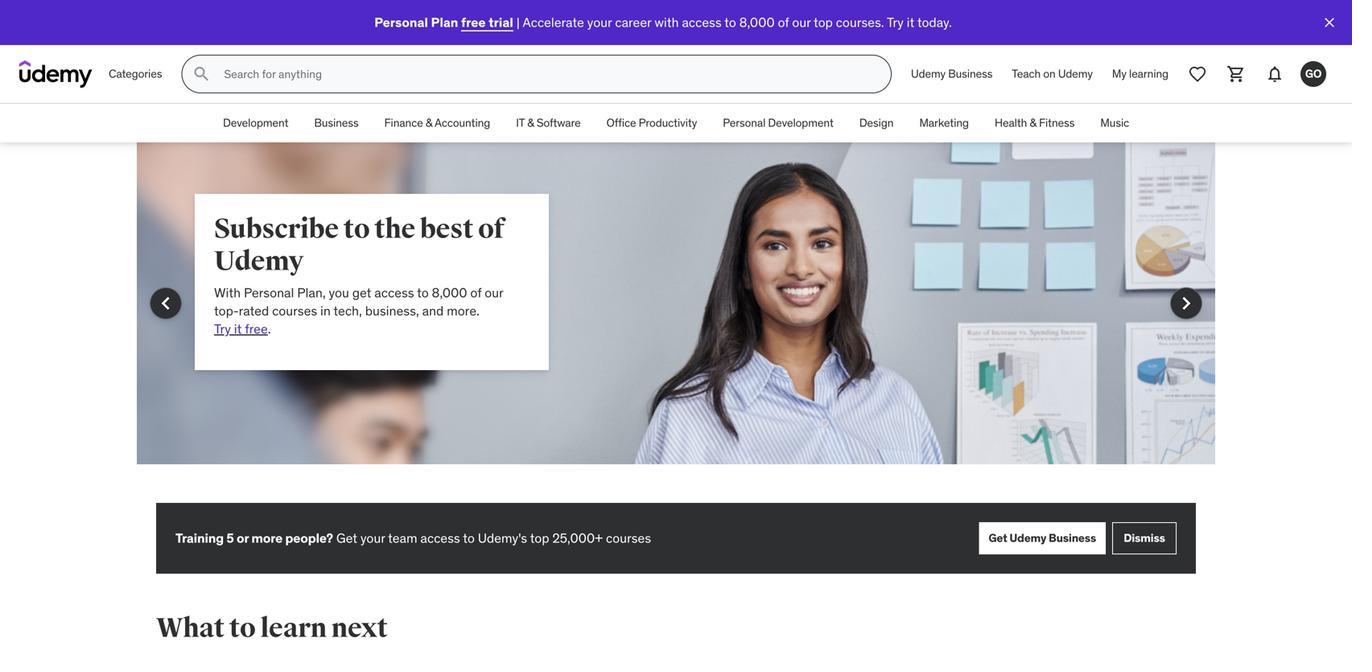 Task type: locate. For each thing, give the bounding box(es) containing it.
it left the today.
[[907, 14, 915, 30]]

& for software
[[527, 116, 534, 130]]

0 horizontal spatial business
[[314, 116, 359, 130]]

0 vertical spatial business
[[948, 67, 993, 81]]

0 vertical spatial personal
[[374, 14, 428, 30]]

1 horizontal spatial development
[[768, 116, 834, 130]]

next image
[[1174, 291, 1200, 316]]

get udemy business link
[[979, 522, 1106, 555]]

of up more.
[[470, 285, 482, 301]]

8,000
[[740, 14, 775, 30], [432, 285, 467, 301]]

it
[[907, 14, 915, 30], [234, 321, 242, 337]]

courses
[[272, 303, 317, 319], [606, 530, 651, 546]]

next
[[331, 612, 388, 645]]

& right finance
[[426, 116, 432, 130]]

and
[[422, 303, 444, 319]]

trial
[[489, 14, 513, 30]]

5
[[227, 530, 234, 546]]

try right courses.
[[887, 14, 904, 30]]

0 vertical spatial your
[[587, 14, 612, 30]]

access right "with"
[[682, 14, 722, 30]]

to
[[725, 14, 736, 30], [343, 213, 370, 246], [417, 285, 429, 301], [463, 530, 475, 546], [229, 612, 256, 645]]

learn
[[260, 612, 327, 645]]

your for team
[[361, 530, 385, 546]]

1 & from the left
[[426, 116, 432, 130]]

categories
[[109, 67, 162, 81]]

&
[[426, 116, 432, 130], [527, 116, 534, 130], [1030, 116, 1037, 130]]

courses down plan,
[[272, 303, 317, 319]]

1 horizontal spatial it
[[907, 14, 915, 30]]

free
[[461, 14, 486, 30], [245, 321, 268, 337]]

0 horizontal spatial your
[[361, 530, 385, 546]]

1 horizontal spatial business
[[948, 67, 993, 81]]

my
[[1112, 67, 1127, 81]]

business up marketing in the top right of the page
[[948, 67, 993, 81]]

1 horizontal spatial &
[[527, 116, 534, 130]]

2 horizontal spatial &
[[1030, 116, 1037, 130]]

udemy
[[911, 67, 946, 81], [1058, 67, 1093, 81], [214, 245, 304, 278], [1010, 531, 1047, 545]]

try inside subscribe to the best of udemy with personal plan, you get access to 8,000 of our top-rated courses in tech, business, and more. try it free .
[[214, 321, 231, 337]]

0 horizontal spatial &
[[426, 116, 432, 130]]

it down top-
[[234, 321, 242, 337]]

teach
[[1012, 67, 1041, 81]]

access up business,
[[375, 285, 414, 301]]

personal
[[374, 14, 428, 30], [723, 116, 766, 130], [244, 285, 294, 301]]

on
[[1044, 67, 1056, 81]]

your left team
[[361, 530, 385, 546]]

2 horizontal spatial personal
[[723, 116, 766, 130]]

1 development from the left
[[223, 116, 288, 130]]

more
[[251, 530, 283, 546]]

dismiss button
[[1113, 522, 1177, 555]]

access right team
[[421, 530, 460, 546]]

1 horizontal spatial get
[[989, 531, 1008, 545]]

1 vertical spatial try
[[214, 321, 231, 337]]

to up 'and'
[[417, 285, 429, 301]]

music link
[[1088, 104, 1142, 142]]

to left learn
[[229, 612, 256, 645]]

categories button
[[99, 55, 172, 93]]

try
[[887, 14, 904, 30], [214, 321, 231, 337]]

2 horizontal spatial access
[[682, 14, 722, 30]]

1 horizontal spatial free
[[461, 14, 486, 30]]

0 horizontal spatial access
[[375, 285, 414, 301]]

1 vertical spatial access
[[375, 285, 414, 301]]

personal left plan
[[374, 14, 428, 30]]

your
[[587, 14, 612, 30], [361, 530, 385, 546]]

1 horizontal spatial our
[[792, 14, 811, 30]]

top left courses.
[[814, 14, 833, 30]]

personal inside subscribe to the best of udemy with personal plan, you get access to 8,000 of our top-rated courses in tech, business, and more. try it free .
[[244, 285, 294, 301]]

development
[[223, 116, 288, 130], [768, 116, 834, 130]]

career
[[615, 14, 652, 30]]

0 vertical spatial our
[[792, 14, 811, 30]]

fitness
[[1039, 116, 1075, 130]]

0 horizontal spatial our
[[485, 285, 503, 301]]

finance
[[384, 116, 423, 130]]

our
[[792, 14, 811, 30], [485, 285, 503, 301]]

0 vertical spatial try
[[887, 14, 904, 30]]

development link
[[210, 104, 301, 142]]

2 vertical spatial access
[[421, 530, 460, 546]]

health & fitness link
[[982, 104, 1088, 142]]

free left trial
[[461, 14, 486, 30]]

get
[[336, 530, 357, 546], [989, 531, 1008, 545]]

0 horizontal spatial free
[[245, 321, 268, 337]]

1 horizontal spatial top
[[814, 14, 833, 30]]

learning
[[1129, 67, 1169, 81]]

software
[[537, 116, 581, 130]]

1 horizontal spatial your
[[587, 14, 612, 30]]

1 vertical spatial 8,000
[[432, 285, 467, 301]]

close image
[[1322, 14, 1338, 31]]

1 vertical spatial your
[[361, 530, 385, 546]]

of left courses.
[[778, 14, 789, 30]]

1 vertical spatial free
[[245, 321, 268, 337]]

0 horizontal spatial try
[[214, 321, 231, 337]]

the
[[374, 213, 415, 246]]

previous image
[[153, 291, 179, 316]]

business left finance
[[314, 116, 359, 130]]

personal right 'productivity'
[[723, 116, 766, 130]]

2 horizontal spatial business
[[1049, 531, 1096, 545]]

accounting
[[435, 116, 490, 130]]

0 vertical spatial it
[[907, 14, 915, 30]]

business
[[948, 67, 993, 81], [314, 116, 359, 130], [1049, 531, 1096, 545]]

& right the it at top
[[527, 116, 534, 130]]

courses inside subscribe to the best of udemy with personal plan, you get access to 8,000 of our top-rated courses in tech, business, and more. try it free .
[[272, 303, 317, 319]]

3 & from the left
[[1030, 116, 1037, 130]]

your for career
[[587, 14, 612, 30]]

0 vertical spatial top
[[814, 14, 833, 30]]

office
[[607, 116, 636, 130]]

0 horizontal spatial get
[[336, 530, 357, 546]]

your left career
[[587, 14, 612, 30]]

you
[[329, 285, 349, 301]]

marketing link
[[907, 104, 982, 142]]

1 vertical spatial courses
[[606, 530, 651, 546]]

0 vertical spatial free
[[461, 14, 486, 30]]

1 vertical spatial business
[[314, 116, 359, 130]]

0 horizontal spatial top
[[530, 530, 549, 546]]

2 vertical spatial personal
[[244, 285, 294, 301]]

1 horizontal spatial access
[[421, 530, 460, 546]]

to right "with"
[[725, 14, 736, 30]]

accelerate
[[523, 14, 584, 30]]

free down rated
[[245, 321, 268, 337]]

courses right 25,000+
[[606, 530, 651, 546]]

what to learn next
[[156, 612, 388, 645]]

wishlist image
[[1188, 64, 1208, 84]]

2 & from the left
[[527, 116, 534, 130]]

1 horizontal spatial 8,000
[[740, 14, 775, 30]]

plan
[[431, 14, 458, 30]]

0 horizontal spatial courses
[[272, 303, 317, 319]]

in
[[320, 303, 331, 319]]

go link
[[1295, 55, 1333, 93]]

of right best at the top of the page
[[478, 213, 504, 246]]

business left dismiss
[[1049, 531, 1096, 545]]

0 horizontal spatial 8,000
[[432, 285, 467, 301]]

0 horizontal spatial personal
[[244, 285, 294, 301]]

free trial link
[[461, 14, 513, 30]]

0 horizontal spatial it
[[234, 321, 242, 337]]

of
[[778, 14, 789, 30], [478, 213, 504, 246], [470, 285, 482, 301]]

1 vertical spatial our
[[485, 285, 503, 301]]

1 horizontal spatial personal
[[374, 14, 428, 30]]

1 horizontal spatial try
[[887, 14, 904, 30]]

design link
[[847, 104, 907, 142]]

productivity
[[639, 116, 697, 130]]

submit search image
[[192, 64, 211, 84]]

0 vertical spatial courses
[[272, 303, 317, 319]]

business link
[[301, 104, 372, 142]]

design
[[860, 116, 894, 130]]

udemy inside subscribe to the best of udemy with personal plan, you get access to 8,000 of our top-rated courses in tech, business, and more. try it free .
[[214, 245, 304, 278]]

personal up rated
[[244, 285, 294, 301]]

courses.
[[836, 14, 884, 30]]

|
[[517, 14, 520, 30]]

& right health at the top of the page
[[1030, 116, 1037, 130]]

top right udemy's
[[530, 530, 549, 546]]

1 vertical spatial personal
[[723, 116, 766, 130]]

access
[[682, 14, 722, 30], [375, 285, 414, 301], [421, 530, 460, 546]]

2 vertical spatial of
[[470, 285, 482, 301]]

udemy image
[[19, 60, 93, 88]]

carousel element
[[137, 142, 1216, 503]]

top
[[814, 14, 833, 30], [530, 530, 549, 546]]

0 horizontal spatial development
[[223, 116, 288, 130]]

training
[[175, 530, 224, 546]]

tech,
[[334, 303, 362, 319]]

try down top-
[[214, 321, 231, 337]]

1 vertical spatial it
[[234, 321, 242, 337]]



Task type: vqa. For each thing, say whether or not it's contained in the screenshot.
first
no



Task type: describe. For each thing, give the bounding box(es) containing it.
marketing
[[920, 116, 969, 130]]

access inside subscribe to the best of udemy with personal plan, you get access to 8,000 of our top-rated courses in tech, business, and more. try it free .
[[375, 285, 414, 301]]

subscribe to the best of udemy with personal plan, you get access to 8,000 of our top-rated courses in tech, business, and more. try it free .
[[214, 213, 504, 337]]

top-
[[214, 303, 239, 319]]

business,
[[365, 303, 419, 319]]

get udemy business
[[989, 531, 1096, 545]]

0 vertical spatial 8,000
[[740, 14, 775, 30]]

0 vertical spatial access
[[682, 14, 722, 30]]

rated
[[239, 303, 269, 319]]

it inside subscribe to the best of udemy with personal plan, you get access to 8,000 of our top-rated courses in tech, business, and more. try it free .
[[234, 321, 242, 337]]

personal plan free trial | accelerate your career with access to 8,000 of our top courses. try it today.
[[374, 14, 952, 30]]

with
[[214, 285, 241, 301]]

it & software link
[[503, 104, 594, 142]]

personal for personal development
[[723, 116, 766, 130]]

it
[[516, 116, 525, 130]]

music
[[1101, 116, 1129, 130]]

8,000 inside subscribe to the best of udemy with personal plan, you get access to 8,000 of our top-rated courses in tech, business, and more. try it free .
[[432, 285, 467, 301]]

shopping cart with 0 items image
[[1227, 64, 1246, 84]]

2 vertical spatial business
[[1049, 531, 1096, 545]]

finance & accounting link
[[372, 104, 503, 142]]

training 5 or more people? get your team access to udemy's top 25,000+ courses
[[175, 530, 651, 546]]

office productivity link
[[594, 104, 710, 142]]

get
[[352, 285, 371, 301]]

finance & accounting
[[384, 116, 490, 130]]

business inside 'link'
[[948, 67, 993, 81]]

or
[[237, 530, 249, 546]]

personal for personal plan free trial | accelerate your career with access to 8,000 of our top courses. try it today.
[[374, 14, 428, 30]]

people?
[[285, 530, 333, 546]]

notifications image
[[1266, 64, 1285, 84]]

more.
[[447, 303, 480, 319]]

health & fitness
[[995, 116, 1075, 130]]

personal development
[[723, 116, 834, 130]]

teach on udemy
[[1012, 67, 1093, 81]]

try it free link
[[214, 321, 268, 337]]

udemy's
[[478, 530, 527, 546]]

1 vertical spatial top
[[530, 530, 549, 546]]

subscribe
[[214, 213, 339, 246]]

my learning
[[1112, 67, 1169, 81]]

25,000+
[[553, 530, 603, 546]]

udemy business link
[[902, 55, 1003, 93]]

& for fitness
[[1030, 116, 1037, 130]]

udemy business
[[911, 67, 993, 81]]

personal development link
[[710, 104, 847, 142]]

my learning link
[[1103, 55, 1179, 93]]

plan,
[[297, 285, 326, 301]]

what
[[156, 612, 225, 645]]

1 vertical spatial of
[[478, 213, 504, 246]]

udemy inside 'link'
[[911, 67, 946, 81]]

.
[[268, 321, 271, 337]]

0 vertical spatial of
[[778, 14, 789, 30]]

dismiss
[[1124, 531, 1165, 545]]

go
[[1306, 66, 1322, 81]]

our inside subscribe to the best of udemy with personal plan, you get access to 8,000 of our top-rated courses in tech, business, and more. try it free .
[[485, 285, 503, 301]]

today.
[[918, 14, 952, 30]]

it & software
[[516, 116, 581, 130]]

free inside subscribe to the best of udemy with personal plan, you get access to 8,000 of our top-rated courses in tech, business, and more. try it free .
[[245, 321, 268, 337]]

best
[[420, 213, 473, 246]]

to left the
[[343, 213, 370, 246]]

office productivity
[[607, 116, 697, 130]]

Search for anything text field
[[221, 60, 872, 88]]

1 horizontal spatial courses
[[606, 530, 651, 546]]

with
[[655, 14, 679, 30]]

& for accounting
[[426, 116, 432, 130]]

team
[[388, 530, 417, 546]]

2 development from the left
[[768, 116, 834, 130]]

teach on udemy link
[[1003, 55, 1103, 93]]

to left udemy's
[[463, 530, 475, 546]]

health
[[995, 116, 1027, 130]]



